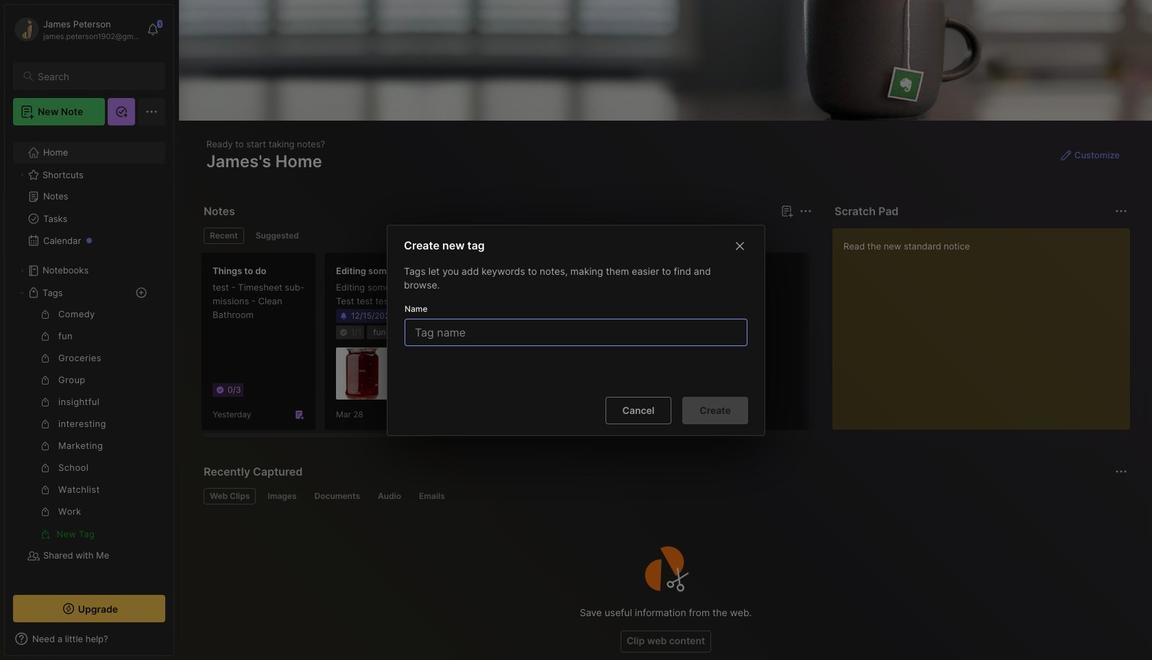 Task type: vqa. For each thing, say whether or not it's contained in the screenshot.
Select422 'option'
no



Task type: locate. For each thing, give the bounding box(es) containing it.
tab
[[204, 228, 244, 244], [249, 228, 305, 244], [204, 488, 256, 505], [262, 488, 303, 505], [308, 488, 366, 505], [372, 488, 407, 505], [413, 488, 451, 505]]

tree
[[5, 134, 174, 597]]

close image
[[732, 237, 748, 254]]

tab list
[[204, 228, 810, 244], [204, 488, 1125, 505]]

group
[[13, 304, 157, 545]]

none search field inside main element
[[38, 68, 153, 84]]

0 vertical spatial tab list
[[204, 228, 810, 244]]

expand tags image
[[18, 289, 26, 297]]

Tag name text field
[[414, 319, 741, 345]]

None search field
[[38, 68, 153, 84]]

2 tab list from the top
[[204, 488, 1125, 505]]

tree inside main element
[[5, 134, 174, 597]]

row group
[[201, 252, 1152, 439]]

1 vertical spatial tab list
[[204, 488, 1125, 505]]

Search text field
[[38, 70, 153, 83]]

1 tab list from the top
[[204, 228, 810, 244]]



Task type: describe. For each thing, give the bounding box(es) containing it.
Start writing… text field
[[844, 228, 1129, 419]]

expand notebooks image
[[18, 267, 26, 275]]

main element
[[0, 0, 178, 660]]

thumbnail image
[[336, 348, 388, 400]]

group inside main element
[[13, 304, 157, 545]]



